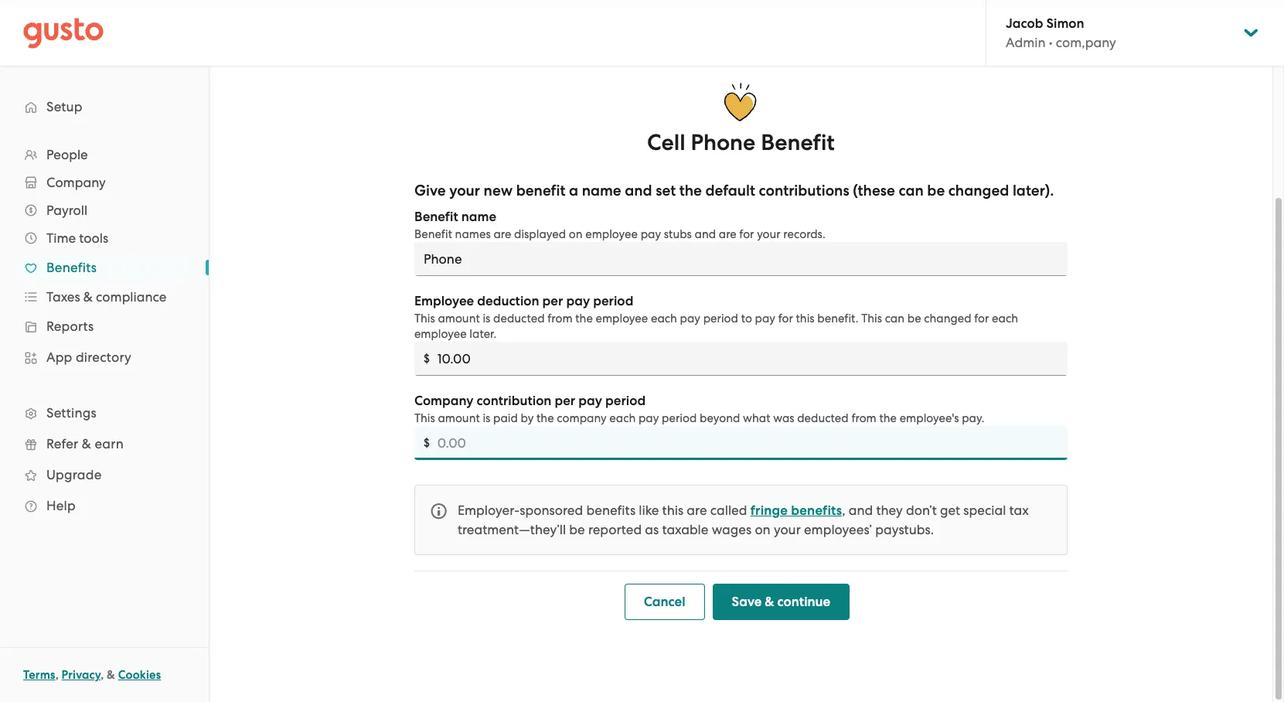 Task type: describe. For each thing, give the bounding box(es) containing it.
employee
[[414, 293, 474, 309]]

employees'
[[804, 522, 872, 538]]

cell
[[647, 129, 686, 156]]

give
[[414, 182, 446, 200]]

treatment—they'll
[[458, 522, 566, 538]]

deducted inside employee deduction per pay period this amount is deducted from the employee each pay period to pay for this benefit. this can be changed for each employee later.
[[493, 312, 545, 326]]

1 horizontal spatial for
[[779, 312, 793, 326]]

setup
[[46, 99, 83, 114]]

& for compliance
[[83, 289, 93, 305]]

refer
[[46, 436, 78, 452]]

employer-sponsored benefits like this are called fringe benefits
[[458, 503, 842, 519]]

changed inside employee deduction per pay period this amount is deducted from the employee each pay period to pay for this benefit. this can be changed for each employee later.
[[924, 312, 972, 326]]

benefit for cell phone benefit
[[761, 129, 835, 156]]

they
[[877, 503, 903, 518]]

, inside the , and they don't get special tax treatment—they'll be reported as taxable wages on your employees' paystubs.
[[842, 503, 846, 518]]

pay right company
[[639, 411, 659, 425]]

refer & earn
[[46, 436, 124, 452]]

was
[[773, 411, 795, 425]]

benefits link
[[15, 254, 193, 282]]

app directory link
[[15, 343, 193, 371]]

cell phone benefit
[[647, 129, 835, 156]]

pay left to
[[680, 312, 701, 326]]

period down benefit name benefit names are displayed on employee pay stubs and are for your records.
[[593, 293, 634, 309]]

Benefit name text field
[[414, 242, 1068, 276]]

cancel
[[644, 594, 686, 610]]

give your new benefit a name and set the default contributions (these can be changed later).
[[414, 182, 1054, 200]]

tax
[[1010, 503, 1029, 518]]

on inside the , and they don't get special tax treatment—they'll be reported as taxable wages on your employees' paystubs.
[[755, 522, 771, 538]]

called
[[711, 503, 747, 518]]

pay.
[[962, 411, 985, 425]]

taxes & compliance button
[[15, 283, 193, 311]]

terms
[[23, 668, 55, 682]]

1 horizontal spatial ,
[[101, 668, 104, 682]]

name inside benefit name benefit names are displayed on employee pay stubs and are for your records.
[[461, 209, 497, 225]]

benefit
[[516, 182, 566, 200]]

simon
[[1047, 15, 1085, 32]]

new
[[484, 182, 513, 200]]

2 horizontal spatial are
[[719, 227, 737, 241]]

$ for employee deduction per pay period
[[424, 352, 430, 366]]

cookies button
[[118, 666, 161, 684]]

payroll
[[46, 203, 88, 218]]

& left cookies
[[107, 668, 115, 682]]

•
[[1049, 35, 1053, 50]]

pay up company
[[579, 393, 602, 409]]

setup link
[[15, 93, 193, 121]]

0 horizontal spatial ,
[[55, 668, 59, 682]]

taxes
[[46, 289, 80, 305]]

don't
[[906, 503, 937, 518]]

special
[[964, 503, 1006, 518]]

later.
[[470, 327, 497, 341]]

employer-
[[458, 503, 520, 518]]

tools
[[79, 230, 108, 246]]

cookies
[[118, 668, 161, 682]]

jacob
[[1006, 15, 1044, 32]]

help link
[[15, 492, 193, 520]]

records.
[[784, 227, 826, 241]]

people button
[[15, 141, 193, 169]]

app directory
[[46, 350, 132, 365]]

app
[[46, 350, 72, 365]]

privacy link
[[62, 668, 101, 682]]

contribution
[[477, 393, 552, 409]]

list containing people
[[0, 141, 209, 521]]

2 horizontal spatial each
[[992, 312, 1019, 326]]

pay right to
[[755, 312, 776, 326]]

people
[[46, 147, 88, 162]]

contributions
[[759, 182, 850, 200]]

time tools button
[[15, 224, 193, 252]]

is for deduction
[[483, 312, 491, 326]]

jacob simon admin • com,pany
[[1006, 15, 1117, 50]]

upgrade link
[[15, 461, 193, 489]]

0 vertical spatial can
[[899, 182, 924, 200]]

2 benefits from the left
[[791, 503, 842, 519]]

continue
[[778, 594, 831, 610]]

employee deduction per pay period this amount is deducted from the employee each pay period to pay for this benefit. this can be changed for each employee later.
[[414, 293, 1019, 341]]

be inside the , and they don't get special tax treatment—they'll be reported as taxable wages on your employees' paystubs.
[[569, 522, 585, 538]]

set
[[656, 182, 676, 200]]

fringe
[[751, 503, 788, 519]]

company button
[[15, 169, 193, 196]]

phone
[[691, 129, 756, 156]]

default
[[706, 182, 756, 200]]

(these
[[853, 182, 896, 200]]

com,pany
[[1056, 35, 1117, 50]]

help
[[46, 498, 76, 514]]

Employee deduction per pay period text field
[[438, 342, 1068, 376]]

terms link
[[23, 668, 55, 682]]

2 horizontal spatial for
[[975, 312, 990, 326]]

paystubs.
[[876, 522, 934, 538]]

refer & earn link
[[15, 430, 193, 458]]

company contribution per pay period this amount is paid by the company each pay period beyond what was deducted from the employee's pay.
[[414, 393, 985, 425]]

this for employee deduction per pay period
[[414, 312, 435, 326]]

displayed
[[514, 227, 566, 241]]

amount for employee
[[438, 312, 480, 326]]

stubs
[[664, 227, 692, 241]]

and inside benefit name benefit names are displayed on employee pay stubs and are for your records.
[[695, 227, 716, 241]]

each for company contribution per pay period
[[610, 411, 636, 425]]

from inside company contribution per pay period this amount is paid by the company each pay period beyond what was deducted from the employee's pay.
[[852, 411, 877, 425]]

paid
[[493, 411, 518, 425]]

your inside benefit name benefit names are displayed on employee pay stubs and are for your records.
[[757, 227, 781, 241]]

& for continue
[[765, 594, 775, 610]]

1 vertical spatial benefit
[[414, 209, 458, 225]]

period left to
[[704, 312, 739, 326]]

reports
[[46, 319, 94, 334]]

what
[[743, 411, 771, 425]]

time
[[46, 230, 76, 246]]

wages
[[712, 522, 752, 538]]

benefit.
[[818, 312, 859, 326]]

employee inside benefit name benefit names are displayed on employee pay stubs and are for your records.
[[586, 227, 638, 241]]

0 vertical spatial name
[[582, 182, 622, 200]]



Task type: locate. For each thing, give the bounding box(es) containing it.
company for company contribution per pay period this amount is paid by the company each pay period beyond what was deducted from the employee's pay.
[[414, 393, 474, 409]]

1 vertical spatial deducted
[[798, 411, 849, 425]]

1 vertical spatial this
[[662, 503, 684, 518]]

benefit down the give
[[414, 209, 458, 225]]

0 horizontal spatial be
[[569, 522, 585, 538]]

benefit for benefit name benefit names are displayed on employee pay stubs and are for your records.
[[414, 227, 452, 241]]

be down sponsored
[[569, 522, 585, 538]]

0 horizontal spatial for
[[740, 227, 754, 241]]

are up the taxable
[[687, 503, 707, 518]]

the
[[680, 182, 702, 200], [576, 312, 593, 326], [537, 411, 554, 425], [880, 411, 897, 425]]

fringe benefits link
[[751, 503, 842, 519]]

gusto navigation element
[[0, 67, 209, 546]]

benefits
[[46, 260, 97, 275]]

0 vertical spatial your
[[449, 182, 480, 200]]

0 vertical spatial $
[[424, 352, 430, 366]]

sponsored
[[520, 503, 583, 518]]

1 horizontal spatial this
[[796, 312, 815, 326]]

save
[[732, 594, 762, 610]]

admin
[[1006, 35, 1046, 50]]

is left paid on the left bottom of page
[[483, 411, 491, 425]]

company
[[46, 175, 106, 190], [414, 393, 474, 409]]

& right taxes
[[83, 289, 93, 305]]

1 vertical spatial per
[[555, 393, 576, 409]]

0 vertical spatial on
[[569, 227, 583, 241]]

taxes & compliance
[[46, 289, 167, 305]]

1 vertical spatial company
[[414, 393, 474, 409]]

2 horizontal spatial be
[[928, 182, 945, 200]]

amount left paid on the left bottom of page
[[438, 411, 480, 425]]

on down the fringe
[[755, 522, 771, 538]]

0 vertical spatial be
[[928, 182, 945, 200]]

on
[[569, 227, 583, 241], [755, 522, 771, 538]]

name
[[582, 182, 622, 200], [461, 209, 497, 225]]

this
[[414, 312, 435, 326], [862, 312, 882, 326], [414, 411, 435, 425]]

period up company
[[606, 393, 646, 409]]

0 vertical spatial per
[[543, 293, 563, 309]]

benefits up reported at the bottom left of page
[[587, 503, 636, 518]]

upgrade
[[46, 467, 102, 483]]

2 vertical spatial your
[[774, 522, 801, 538]]

per for deduction
[[543, 293, 563, 309]]

0 horizontal spatial name
[[461, 209, 497, 225]]

are inside employer-sponsored benefits like this are called fringe benefits
[[687, 503, 707, 518]]

benefits inside employer-sponsored benefits like this are called fringe benefits
[[587, 503, 636, 518]]

1 horizontal spatial are
[[687, 503, 707, 518]]

$
[[424, 352, 430, 366], [424, 436, 430, 450]]

benefit left names
[[414, 227, 452, 241]]

2 amount from the top
[[438, 411, 480, 425]]

, up employees'
[[842, 503, 846, 518]]

2 vertical spatial and
[[849, 503, 873, 518]]

0 horizontal spatial this
[[662, 503, 684, 518]]

amount inside employee deduction per pay period this amount is deducted from the employee each pay period to pay for this benefit. this can be changed for each employee later.
[[438, 312, 480, 326]]

1 horizontal spatial company
[[414, 393, 474, 409]]

& inside dropdown button
[[83, 289, 93, 305]]

0 vertical spatial from
[[548, 312, 573, 326]]

for inside benefit name benefit names are displayed on employee pay stubs and are for your records.
[[740, 227, 754, 241]]

1 horizontal spatial from
[[852, 411, 877, 425]]

reported
[[588, 522, 642, 538]]

cancel button
[[625, 584, 705, 620]]

& inside button
[[765, 594, 775, 610]]

company
[[557, 411, 607, 425]]

name right a
[[582, 182, 622, 200]]

amount for company
[[438, 411, 480, 425]]

deducted down deduction
[[493, 312, 545, 326]]

2 vertical spatial be
[[569, 522, 585, 538]]

2 horizontal spatial ,
[[842, 503, 846, 518]]

is up the later.
[[483, 312, 491, 326]]

settings
[[46, 405, 97, 421]]

1 vertical spatial be
[[908, 312, 922, 326]]

1 benefits from the left
[[587, 503, 636, 518]]

privacy
[[62, 668, 101, 682]]

1 $ from the top
[[424, 352, 430, 366]]

employee's
[[900, 411, 959, 425]]

on inside benefit name benefit names are displayed on employee pay stubs and are for your records.
[[569, 227, 583, 241]]

0 horizontal spatial from
[[548, 312, 573, 326]]

1 vertical spatial $
[[424, 436, 430, 450]]

this for company contribution per pay period
[[414, 411, 435, 425]]

your down fringe benefits link
[[774, 522, 801, 538]]

pay right deduction
[[566, 293, 590, 309]]

& left the earn
[[82, 436, 91, 452]]

compliance
[[96, 289, 167, 305]]

0 vertical spatial deducted
[[493, 312, 545, 326]]

beyond
[[700, 411, 740, 425]]

be right (these
[[928, 182, 945, 200]]

employee
[[586, 227, 638, 241], [596, 312, 648, 326], [414, 327, 467, 341]]

your inside the , and they don't get special tax treatment—they'll be reported as taxable wages on your employees' paystubs.
[[774, 522, 801, 538]]

0 horizontal spatial are
[[494, 227, 511, 241]]

company inside company contribution per pay period this amount is paid by the company each pay period beyond what was deducted from the employee's pay.
[[414, 393, 474, 409]]

pay left stubs
[[641, 227, 661, 241]]

1 vertical spatial your
[[757, 227, 781, 241]]

per right deduction
[[543, 293, 563, 309]]

benefits
[[587, 503, 636, 518], [791, 503, 842, 519]]

name up names
[[461, 209, 497, 225]]

2 vertical spatial benefit
[[414, 227, 452, 241]]

are right names
[[494, 227, 511, 241]]

1 vertical spatial is
[[483, 411, 491, 425]]

and right stubs
[[695, 227, 716, 241]]

save & continue
[[732, 594, 831, 610]]

0 horizontal spatial each
[[610, 411, 636, 425]]

and left set
[[625, 182, 653, 200]]

Company contribution per pay period text field
[[438, 426, 1068, 460]]

can inside employee deduction per pay period this amount is deducted from the employee each pay period to pay for this benefit. this can be changed for each employee later.
[[885, 312, 905, 326]]

2 horizontal spatial and
[[849, 503, 873, 518]]

each for employee deduction per pay period
[[651, 312, 677, 326]]

deducted
[[493, 312, 545, 326], [798, 411, 849, 425]]

terms , privacy , & cookies
[[23, 668, 161, 682]]

, left cookies
[[101, 668, 104, 682]]

1 amount from the top
[[438, 312, 480, 326]]

0 vertical spatial is
[[483, 312, 491, 326]]

0 horizontal spatial company
[[46, 175, 106, 190]]

each inside company contribution per pay period this amount is paid by the company each pay period beyond what was deducted from the employee's pay.
[[610, 411, 636, 425]]

1 vertical spatial amount
[[438, 411, 480, 425]]

2 is from the top
[[483, 411, 491, 425]]

from inside employee deduction per pay period this amount is deducted from the employee each pay period to pay for this benefit. this can be changed for each employee later.
[[548, 312, 573, 326]]

this up the taxable
[[662, 503, 684, 518]]

is
[[483, 312, 491, 326], [483, 411, 491, 425]]

benefit up the contributions
[[761, 129, 835, 156]]

per inside employee deduction per pay period this amount is deducted from the employee each pay period to pay for this benefit. this can be changed for each employee later.
[[543, 293, 563, 309]]

like
[[639, 503, 659, 518]]

benefit
[[761, 129, 835, 156], [414, 209, 458, 225], [414, 227, 452, 241]]

this left the benefit.
[[796, 312, 815, 326]]

period left beyond
[[662, 411, 697, 425]]

from
[[548, 312, 573, 326], [852, 411, 877, 425]]

home image
[[23, 17, 104, 48]]

are up benefit name text field
[[719, 227, 737, 241]]

1 vertical spatial name
[[461, 209, 497, 225]]

and left they
[[849, 503, 873, 518]]

1 horizontal spatial and
[[695, 227, 716, 241]]

your
[[449, 182, 480, 200], [757, 227, 781, 241], [774, 522, 801, 538]]

later).
[[1013, 182, 1054, 200]]

0 vertical spatial employee
[[586, 227, 638, 241]]

company inside dropdown button
[[46, 175, 106, 190]]

1 is from the top
[[483, 312, 491, 326]]

period
[[593, 293, 634, 309], [704, 312, 739, 326], [606, 393, 646, 409], [662, 411, 697, 425]]

deducted inside company contribution per pay period this amount is paid by the company each pay period beyond what was deducted from the employee's pay.
[[798, 411, 849, 425]]

pay
[[641, 227, 661, 241], [566, 293, 590, 309], [680, 312, 701, 326], [755, 312, 776, 326], [579, 393, 602, 409], [639, 411, 659, 425]]

is for contribution
[[483, 411, 491, 425]]

get
[[940, 503, 961, 518]]

pay inside benefit name benefit names are displayed on employee pay stubs and are for your records.
[[641, 227, 661, 241]]

be
[[928, 182, 945, 200], [908, 312, 922, 326], [569, 522, 585, 538]]

0 vertical spatial this
[[796, 312, 815, 326]]

your left records.
[[757, 227, 781, 241]]

names
[[455, 227, 491, 241]]

and inside the , and they don't get special tax treatment—they'll be reported as taxable wages on your employees' paystubs.
[[849, 503, 873, 518]]

your left new
[[449, 182, 480, 200]]

a
[[569, 182, 579, 200]]

0 vertical spatial amount
[[438, 312, 480, 326]]

company left contribution
[[414, 393, 474, 409]]

the inside employee deduction per pay period this amount is deducted from the employee each pay period to pay for this benefit. this can be changed for each employee later.
[[576, 312, 593, 326]]

0 horizontal spatial on
[[569, 227, 583, 241]]

0 horizontal spatial and
[[625, 182, 653, 200]]

company for company
[[46, 175, 106, 190]]

per inside company contribution per pay period this amount is paid by the company each pay period beyond what was deducted from the employee's pay.
[[555, 393, 576, 409]]

1 horizontal spatial deducted
[[798, 411, 849, 425]]

are
[[494, 227, 511, 241], [719, 227, 737, 241], [687, 503, 707, 518]]

per up company
[[555, 393, 576, 409]]

0 horizontal spatial benefits
[[587, 503, 636, 518]]

each
[[651, 312, 677, 326], [992, 312, 1019, 326], [610, 411, 636, 425]]

1 horizontal spatial benefits
[[791, 503, 842, 519]]

0 vertical spatial company
[[46, 175, 106, 190]]

payroll button
[[15, 196, 193, 224]]

1 vertical spatial from
[[852, 411, 877, 425]]

, left privacy link at the bottom of page
[[55, 668, 59, 682]]

is inside company contribution per pay period this amount is paid by the company each pay period beyond what was deducted from the employee's pay.
[[483, 411, 491, 425]]

be inside employee deduction per pay period this amount is deducted from the employee each pay period to pay for this benefit. this can be changed for each employee later.
[[908, 312, 922, 326]]

0 vertical spatial changed
[[949, 182, 1010, 200]]

1 vertical spatial employee
[[596, 312, 648, 326]]

1 vertical spatial can
[[885, 312, 905, 326]]

1 horizontal spatial name
[[582, 182, 622, 200]]

1 vertical spatial changed
[[924, 312, 972, 326]]

earn
[[95, 436, 124, 452]]

0 vertical spatial and
[[625, 182, 653, 200]]

1 horizontal spatial on
[[755, 522, 771, 538]]

can
[[899, 182, 924, 200], [885, 312, 905, 326]]

benefits up employees'
[[791, 503, 842, 519]]

0 vertical spatial benefit
[[761, 129, 835, 156]]

1 horizontal spatial be
[[908, 312, 922, 326]]

1 vertical spatial and
[[695, 227, 716, 241]]

list
[[0, 141, 209, 521]]

time tools
[[46, 230, 108, 246]]

and
[[625, 182, 653, 200], [695, 227, 716, 241], [849, 503, 873, 518]]

save & continue button
[[713, 584, 850, 620]]

$ for company contribution per pay period
[[424, 436, 430, 450]]

by
[[521, 411, 534, 425]]

can right the benefit.
[[885, 312, 905, 326]]

1 vertical spatial on
[[755, 522, 771, 538]]

settings link
[[15, 399, 193, 427]]

on right displayed
[[569, 227, 583, 241]]

& right 'save'
[[765, 594, 775, 610]]

this inside employee deduction per pay period this amount is deducted from the employee each pay period to pay for this benefit. this can be changed for each employee later.
[[796, 312, 815, 326]]

amount inside company contribution per pay period this amount is paid by the company each pay period beyond what was deducted from the employee's pay.
[[438, 411, 480, 425]]

deducted right was
[[798, 411, 849, 425]]

can right (these
[[899, 182, 924, 200]]

per for contribution
[[555, 393, 576, 409]]

amount down employee
[[438, 312, 480, 326]]

& for earn
[[82, 436, 91, 452]]

benefit name benefit names are displayed on employee pay stubs and are for your records.
[[414, 209, 826, 241]]

as
[[645, 522, 659, 538]]

deduction
[[477, 293, 539, 309]]

this inside company contribution per pay period this amount is paid by the company each pay period beyond what was deducted from the employee's pay.
[[414, 411, 435, 425]]

1 horizontal spatial each
[[651, 312, 677, 326]]

, and they don't get special tax treatment—they'll be reported as taxable wages on your employees' paystubs.
[[458, 503, 1029, 538]]

to
[[741, 312, 752, 326]]

directory
[[76, 350, 132, 365]]

2 vertical spatial employee
[[414, 327, 467, 341]]

2 $ from the top
[[424, 436, 430, 450]]

company down people
[[46, 175, 106, 190]]

0 horizontal spatial deducted
[[493, 312, 545, 326]]

this inside employer-sponsored benefits like this are called fringe benefits
[[662, 503, 684, 518]]

be right the benefit.
[[908, 312, 922, 326]]

is inside employee deduction per pay period this amount is deducted from the employee each pay period to pay for this benefit. this can be changed for each employee later.
[[483, 312, 491, 326]]



Task type: vqa. For each thing, say whether or not it's contained in the screenshot.
Gusto invoices
no



